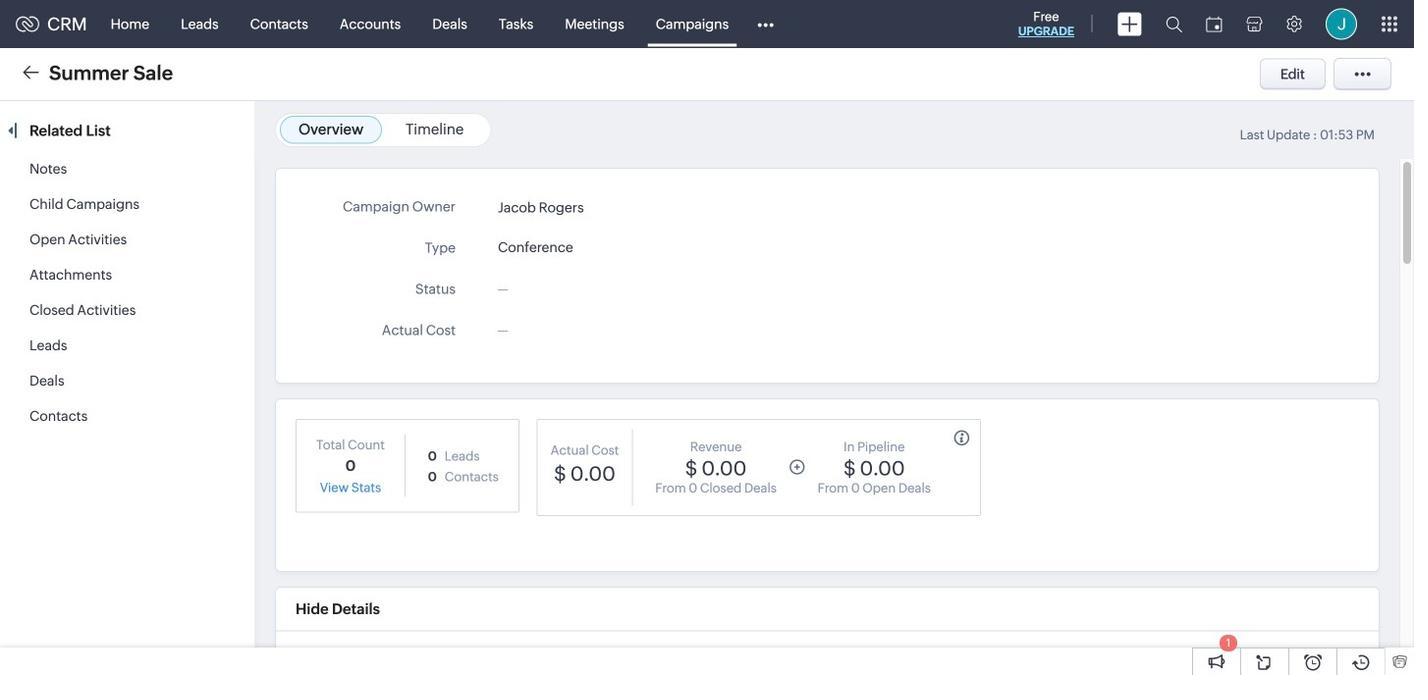 Task type: vqa. For each thing, say whether or not it's contained in the screenshot.
christopher- maclead@noemail.com's Simon
no



Task type: describe. For each thing, give the bounding box(es) containing it.
logo image
[[16, 16, 39, 32]]

create menu image
[[1118, 12, 1142, 36]]

profile element
[[1314, 0, 1369, 48]]



Task type: locate. For each thing, give the bounding box(es) containing it.
calendar image
[[1206, 16, 1223, 32]]

profile image
[[1326, 8, 1358, 40]]

create menu element
[[1106, 0, 1154, 48]]

Other Modules field
[[745, 8, 787, 40]]

search image
[[1166, 16, 1183, 32]]

search element
[[1154, 0, 1194, 48]]



